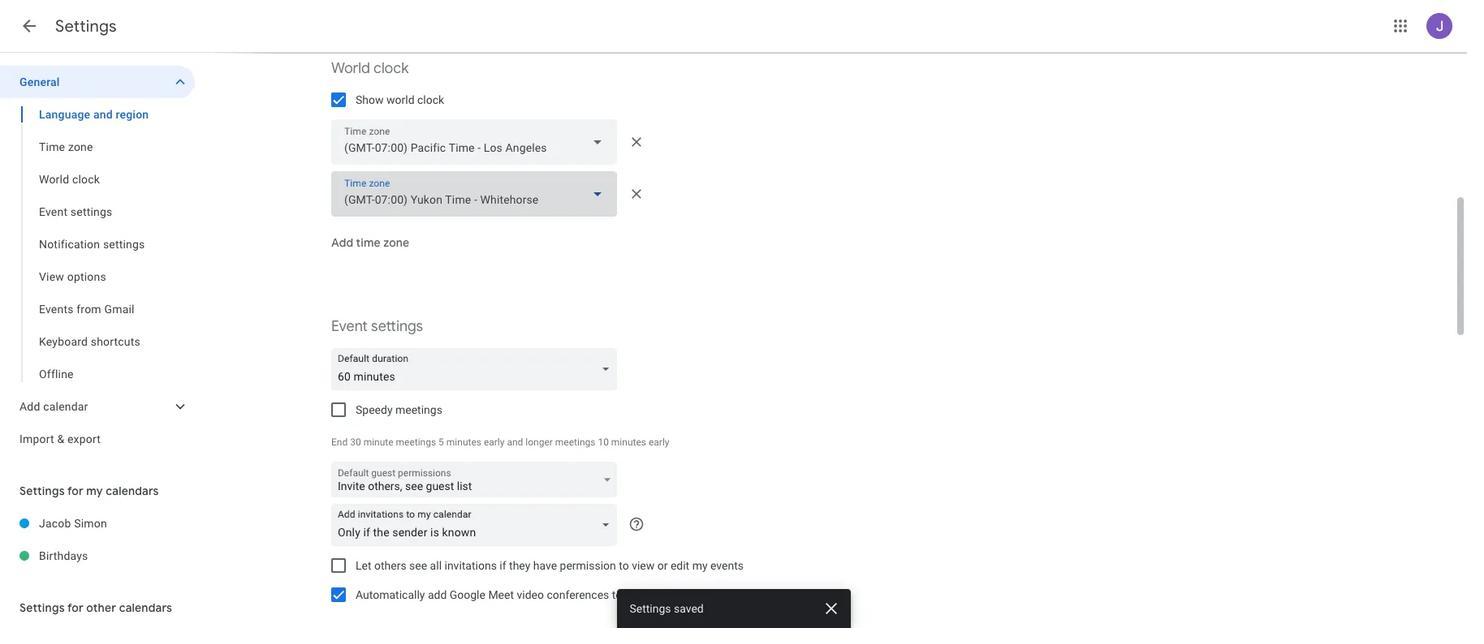 Task type: describe. For each thing, give the bounding box(es) containing it.
0 vertical spatial guest
[[371, 468, 396, 479]]

calendars for settings for my calendars
[[106, 484, 159, 499]]

if
[[500, 559, 506, 572]]

add calendar
[[19, 400, 88, 413]]

add time zone button
[[325, 223, 416, 262]]

saved
[[674, 603, 704, 616]]

automatically add google meet video conferences to events i create
[[356, 589, 699, 602]]

10
[[598, 437, 609, 448]]

language and region
[[39, 108, 149, 121]]

settings for settings
[[55, 16, 117, 37]]

shortcuts
[[91, 335, 140, 348]]

for for other
[[67, 601, 83, 616]]

import & export
[[19, 433, 101, 446]]

let
[[356, 559, 372, 572]]

0 horizontal spatial clock
[[72, 173, 100, 186]]

jacob simon tree item
[[0, 508, 195, 540]]

5
[[439, 437, 444, 448]]

invite
[[338, 480, 365, 493]]

options
[[67, 270, 106, 283]]

speedy meetings
[[356, 404, 442, 417]]

offline
[[39, 368, 74, 381]]

keyboard shortcuts
[[39, 335, 140, 348]]

1 minutes from the left
[[446, 437, 482, 448]]

edit
[[671, 559, 690, 572]]

see inside default guest permissions invite others, see guest list
[[405, 480, 423, 493]]

birthdays
[[39, 550, 88, 563]]

notification settings
[[39, 238, 145, 251]]

region
[[116, 108, 149, 121]]

zone inside button
[[383, 235, 409, 250]]

longer
[[526, 437, 553, 448]]

add
[[428, 589, 447, 602]]

1 vertical spatial settings
[[103, 238, 145, 251]]

show
[[356, 93, 384, 106]]

they
[[509, 559, 531, 572]]

gmail
[[104, 303, 135, 316]]

invite others, see guest list button
[[331, 463, 617, 502]]

general
[[19, 76, 60, 89]]

settings for settings saved
[[630, 603, 671, 616]]

meetings left 5
[[396, 437, 436, 448]]

end 30 minute meetings 5 minutes early and longer meetings 10 minutes early
[[331, 437, 670, 448]]

0 vertical spatial my
[[86, 484, 103, 499]]

settings for my calendars tree
[[0, 508, 195, 572]]

general tree item
[[0, 66, 195, 98]]

add for add calendar
[[19, 400, 40, 413]]

permissions
[[398, 468, 451, 479]]

have
[[533, 559, 557, 572]]

0 vertical spatial world clock
[[331, 59, 409, 78]]

settings heading
[[55, 16, 117, 37]]

import
[[19, 433, 54, 446]]

world
[[387, 93, 415, 106]]

or
[[658, 559, 668, 572]]

0 vertical spatial events
[[711, 559, 744, 572]]

from
[[77, 303, 101, 316]]

0 horizontal spatial world
[[39, 173, 69, 186]]

simon
[[74, 517, 107, 530]]

invitations
[[445, 559, 497, 572]]

1 vertical spatial guest
[[426, 480, 454, 493]]

default
[[338, 468, 369, 479]]

settings saved
[[630, 603, 704, 616]]

video
[[517, 589, 544, 602]]

calendars for settings for other calendars
[[119, 601, 172, 616]]

for for my
[[67, 484, 83, 499]]

add for add time zone
[[331, 235, 353, 250]]

meetings left 10
[[555, 437, 596, 448]]

2 minutes from the left
[[611, 437, 646, 448]]

google
[[450, 589, 486, 602]]

settings for settings for other calendars
[[19, 601, 65, 616]]

keyboard
[[39, 335, 88, 348]]

2 vertical spatial settings
[[371, 318, 423, 336]]



Task type: vqa. For each thing, say whether or not it's contained in the screenshot.
the right World clock
yes



Task type: locate. For each thing, give the bounding box(es) containing it.
event
[[39, 205, 68, 218], [331, 318, 368, 336]]

group containing language and region
[[0, 98, 195, 391]]

see down permissions
[[405, 480, 423, 493]]

all
[[430, 559, 442, 572]]

settings for my calendars
[[19, 484, 159, 499]]

language
[[39, 108, 90, 121]]

0 vertical spatial for
[[67, 484, 83, 499]]

add
[[331, 235, 353, 250], [19, 400, 40, 413]]

clock
[[374, 59, 409, 78], [417, 93, 444, 106], [72, 173, 100, 186]]

early right 10
[[649, 437, 670, 448]]

0 vertical spatial event settings
[[39, 205, 112, 218]]

show world clock
[[356, 93, 444, 106]]

minutes
[[446, 437, 482, 448], [611, 437, 646, 448]]

0 horizontal spatial and
[[93, 108, 113, 121]]

world down time
[[39, 173, 69, 186]]

0 vertical spatial add
[[331, 235, 353, 250]]

to left view at left bottom
[[619, 559, 629, 572]]

for up jacob simon
[[67, 484, 83, 499]]

1 horizontal spatial world
[[331, 59, 370, 78]]

meet
[[488, 589, 514, 602]]

add time zone
[[331, 235, 409, 250]]

30
[[350, 437, 361, 448]]

add left time
[[331, 235, 353, 250]]

others
[[374, 559, 407, 572]]

event inside "group"
[[39, 205, 68, 218]]

go back image
[[19, 16, 39, 36]]

automatically
[[356, 589, 425, 602]]

early
[[484, 437, 505, 448], [649, 437, 670, 448]]

zone inside "group"
[[68, 140, 93, 153]]

minutes right 5
[[446, 437, 482, 448]]

time zone
[[39, 140, 93, 153]]

to
[[619, 559, 629, 572], [612, 589, 622, 602]]

event settings
[[39, 205, 112, 218], [331, 318, 423, 336]]

2 horizontal spatial clock
[[417, 93, 444, 106]]

settings for settings for my calendars
[[19, 484, 65, 499]]

0 vertical spatial and
[[93, 108, 113, 121]]

guest
[[371, 468, 396, 479], [426, 480, 454, 493]]

time
[[356, 235, 381, 250]]

settings for other calendars
[[19, 601, 172, 616]]

view
[[632, 559, 655, 572]]

and inside "group"
[[93, 108, 113, 121]]

my up jacob simon tree item
[[86, 484, 103, 499]]

2 early from the left
[[649, 437, 670, 448]]

end
[[331, 437, 348, 448]]

0 horizontal spatial guest
[[371, 468, 396, 479]]

for left other
[[67, 601, 83, 616]]

settings down the birthdays
[[19, 601, 65, 616]]

0 vertical spatial world
[[331, 59, 370, 78]]

tree containing general
[[0, 66, 195, 456]]

events
[[39, 303, 74, 316]]

1 vertical spatial events
[[625, 589, 658, 602]]

default guest permissions invite others, see guest list
[[338, 468, 472, 493]]

1 vertical spatial to
[[612, 589, 622, 602]]

add inside button
[[331, 235, 353, 250]]

1 vertical spatial world
[[39, 173, 69, 186]]

1 horizontal spatial and
[[507, 437, 523, 448]]

events right edit
[[711, 559, 744, 572]]

meetings
[[395, 404, 442, 417], [396, 437, 436, 448], [555, 437, 596, 448]]

settings up jacob
[[19, 484, 65, 499]]

&
[[57, 433, 64, 446]]

0 vertical spatial clock
[[374, 59, 409, 78]]

event settings inside "group"
[[39, 205, 112, 218]]

1 horizontal spatial guest
[[426, 480, 454, 493]]

world
[[331, 59, 370, 78], [39, 173, 69, 186]]

1 vertical spatial event settings
[[331, 318, 423, 336]]

0 horizontal spatial early
[[484, 437, 505, 448]]

0 horizontal spatial event
[[39, 205, 68, 218]]

group
[[0, 98, 195, 391]]

settings down the i
[[630, 603, 671, 616]]

export
[[67, 433, 101, 446]]

create
[[667, 589, 699, 602]]

world clock up show
[[331, 59, 409, 78]]

let others see all invitations if they have permission to view or edit my events
[[356, 559, 744, 572]]

0 vertical spatial see
[[405, 480, 423, 493]]

jacob simon
[[39, 517, 107, 530]]

calendars
[[106, 484, 159, 499], [119, 601, 172, 616]]

birthdays tree item
[[0, 540, 195, 572]]

1 vertical spatial event
[[331, 318, 368, 336]]

settings right go back image
[[55, 16, 117, 37]]

conferences
[[547, 589, 609, 602]]

calendar
[[43, 400, 88, 413]]

for
[[67, 484, 83, 499], [67, 601, 83, 616]]

and left region
[[93, 108, 113, 121]]

0 vertical spatial calendars
[[106, 484, 159, 499]]

time
[[39, 140, 65, 153]]

1 horizontal spatial minutes
[[611, 437, 646, 448]]

my
[[86, 484, 103, 499], [692, 559, 708, 572]]

events
[[711, 559, 744, 572], [625, 589, 658, 602]]

2 vertical spatial clock
[[72, 173, 100, 186]]

early up invite others, see guest list popup button
[[484, 437, 505, 448]]

others,
[[368, 480, 402, 493]]

1 horizontal spatial event settings
[[331, 318, 423, 336]]

0 vertical spatial zone
[[68, 140, 93, 153]]

1 vertical spatial and
[[507, 437, 523, 448]]

settings
[[71, 205, 112, 218], [103, 238, 145, 251], [371, 318, 423, 336]]

0 vertical spatial settings
[[71, 205, 112, 218]]

1 horizontal spatial zone
[[383, 235, 409, 250]]

1 vertical spatial zone
[[383, 235, 409, 250]]

1 for from the top
[[67, 484, 83, 499]]

world clock
[[331, 59, 409, 78], [39, 173, 100, 186]]

notification
[[39, 238, 100, 251]]

1 vertical spatial see
[[409, 559, 427, 572]]

1 horizontal spatial early
[[649, 437, 670, 448]]

guest down permissions
[[426, 480, 454, 493]]

see left all
[[409, 559, 427, 572]]

clock up show world clock
[[374, 59, 409, 78]]

0 vertical spatial to
[[619, 559, 629, 572]]

other
[[86, 601, 116, 616]]

view options
[[39, 270, 106, 283]]

guest up others,
[[371, 468, 396, 479]]

to right the conferences
[[612, 589, 622, 602]]

view
[[39, 270, 64, 283]]

1 horizontal spatial world clock
[[331, 59, 409, 78]]

speedy
[[356, 404, 393, 417]]

0 vertical spatial event
[[39, 205, 68, 218]]

0 horizontal spatial my
[[86, 484, 103, 499]]

1 vertical spatial my
[[692, 559, 708, 572]]

0 horizontal spatial event settings
[[39, 205, 112, 218]]

1 early from the left
[[484, 437, 505, 448]]

1 vertical spatial add
[[19, 400, 40, 413]]

0 horizontal spatial events
[[625, 589, 658, 602]]

clock right world
[[417, 93, 444, 106]]

settings
[[55, 16, 117, 37], [19, 484, 65, 499], [19, 601, 65, 616], [630, 603, 671, 616]]

clock down "time zone" in the top of the page
[[72, 173, 100, 186]]

minutes right 10
[[611, 437, 646, 448]]

0 horizontal spatial world clock
[[39, 173, 100, 186]]

1 horizontal spatial clock
[[374, 59, 409, 78]]

and left longer on the left bottom of page
[[507, 437, 523, 448]]

add up import
[[19, 400, 40, 413]]

0 horizontal spatial zone
[[68, 140, 93, 153]]

1 horizontal spatial events
[[711, 559, 744, 572]]

2 for from the top
[[67, 601, 83, 616]]

list
[[457, 480, 472, 493]]

calendars right other
[[119, 601, 172, 616]]

and
[[93, 108, 113, 121], [507, 437, 523, 448]]

my right edit
[[692, 559, 708, 572]]

1 horizontal spatial my
[[692, 559, 708, 572]]

1 horizontal spatial add
[[331, 235, 353, 250]]

tree
[[0, 66, 195, 456]]

i
[[661, 589, 664, 602]]

0 horizontal spatial add
[[19, 400, 40, 413]]

birthdays link
[[39, 540, 195, 572]]

world up show
[[331, 59, 370, 78]]

1 vertical spatial for
[[67, 601, 83, 616]]

calendars up jacob simon tree item
[[106, 484, 159, 499]]

1 vertical spatial clock
[[417, 93, 444, 106]]

see
[[405, 480, 423, 493], [409, 559, 427, 572]]

meetings up 5
[[395, 404, 442, 417]]

None field
[[331, 119, 617, 165], [331, 171, 617, 217], [331, 348, 624, 391], [331, 504, 624, 546], [331, 119, 617, 165], [331, 171, 617, 217], [331, 348, 624, 391], [331, 504, 624, 546]]

jacob
[[39, 517, 71, 530]]

zone
[[68, 140, 93, 153], [383, 235, 409, 250]]

0 horizontal spatial minutes
[[446, 437, 482, 448]]

minute
[[363, 437, 393, 448]]

1 horizontal spatial event
[[331, 318, 368, 336]]

1 vertical spatial world clock
[[39, 173, 100, 186]]

1 vertical spatial calendars
[[119, 601, 172, 616]]

events from gmail
[[39, 303, 135, 316]]

events left the i
[[625, 589, 658, 602]]

permission
[[560, 559, 616, 572]]

world clock down "time zone" in the top of the page
[[39, 173, 100, 186]]



